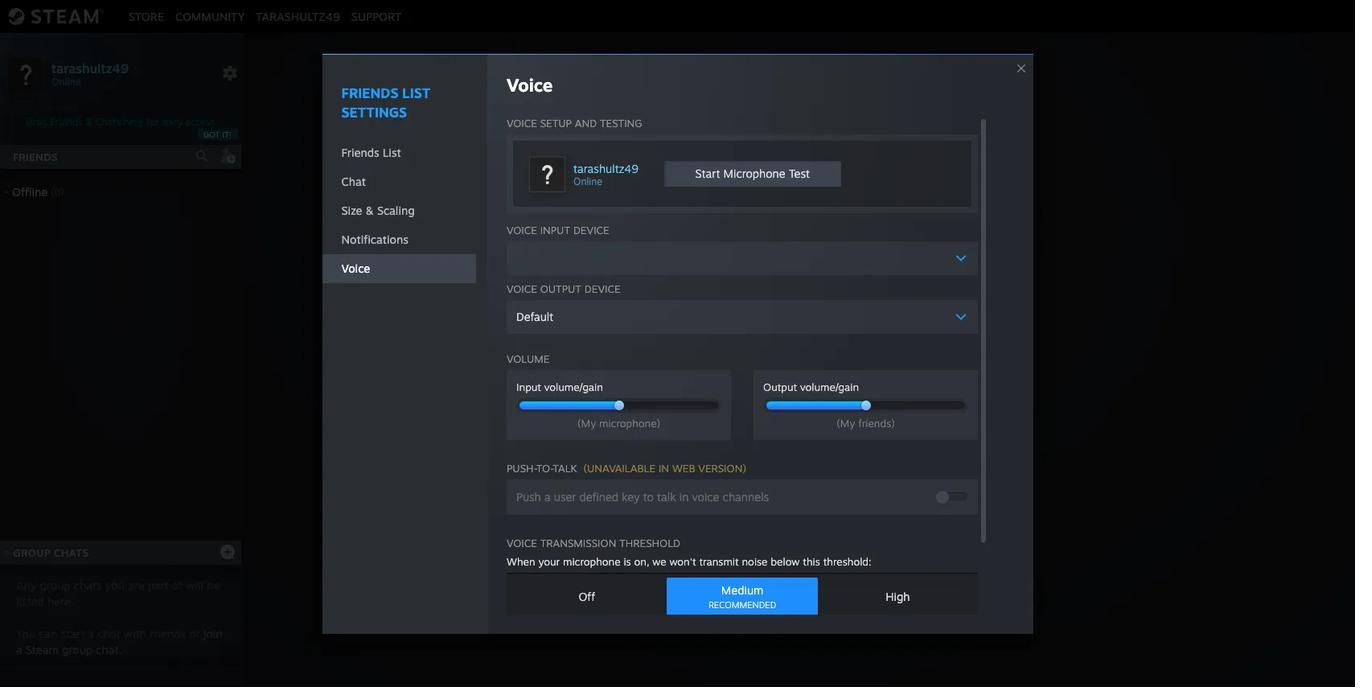 Task type: locate. For each thing, give the bounding box(es) containing it.
0 vertical spatial group
[[40, 578, 70, 592]]

device down online
[[573, 223, 609, 236]]

start microphone test button
[[664, 160, 841, 186]]

off
[[579, 589, 595, 603]]

key
[[622, 490, 640, 503]]

we
[[653, 555, 667, 568]]

push-to-talk ( unavailable in web version )
[[507, 461, 747, 474]]

voice up the voice output device
[[507, 223, 537, 236]]

voice for setup
[[507, 116, 537, 129]]

group
[[791, 368, 828, 385], [13, 546, 51, 559]]

group right friend
[[791, 368, 828, 385]]

1 vertical spatial input
[[517, 380, 541, 393]]

setup
[[540, 116, 572, 129]]

voice up default
[[507, 282, 537, 295]]

voice up when
[[507, 536, 537, 549]]

microphone
[[563, 555, 621, 568]]

0 horizontal spatial &
[[85, 116, 93, 128]]

0 horizontal spatial talk
[[553, 461, 577, 474]]

1 volume/gain from the left
[[544, 380, 603, 393]]

0 vertical spatial list
[[402, 84, 431, 101]]

friends for friends list
[[341, 145, 380, 159]]

transmission
[[540, 536, 617, 549]]

0 vertical spatial &
[[85, 116, 93, 128]]

0 vertical spatial chats
[[95, 116, 121, 128]]

0 horizontal spatial (my
[[578, 416, 596, 429]]

group down start
[[62, 643, 93, 656]]

in left voice
[[680, 490, 689, 503]]

talk down web
[[657, 490, 676, 503]]

to left the start!
[[863, 368, 875, 385]]

1 horizontal spatial output
[[763, 380, 797, 393]]

group up here.
[[40, 578, 70, 592]]

volume/gain for output volume/gain
[[800, 380, 859, 393]]

(my for (my microphone)
[[578, 416, 596, 429]]

threshold:
[[823, 555, 872, 568]]

start microphone test
[[696, 166, 810, 180]]

0 vertical spatial chat
[[341, 174, 366, 188]]

chat
[[341, 174, 366, 188], [832, 368, 859, 385]]

voice left the setup
[[507, 116, 537, 129]]

1 (my from the left
[[578, 416, 596, 429]]

noise
[[742, 555, 768, 568]]

friends
[[150, 627, 186, 640]]

0 vertical spatial or
[[775, 368, 788, 385]]

&
[[85, 116, 93, 128], [366, 203, 374, 217]]

drag friends & chats here for easy access
[[26, 116, 215, 128]]

search my friends list image
[[195, 149, 209, 163]]

0 horizontal spatial or
[[189, 627, 200, 640]]

1 vertical spatial chats
[[54, 546, 89, 559]]

you
[[16, 627, 35, 640]]

volume/gain up "(my friends)"
[[800, 380, 859, 393]]

a left chat
[[88, 627, 94, 640]]

input
[[540, 223, 570, 236], [517, 380, 541, 393]]

1 horizontal spatial to
[[863, 368, 875, 385]]

(my friends)
[[837, 416, 895, 429]]

(
[[584, 461, 587, 474]]

chats up chats
[[54, 546, 89, 559]]

voice for transmission
[[507, 536, 537, 549]]

1 vertical spatial or
[[189, 627, 200, 640]]

a right the click
[[723, 368, 730, 385]]

friends for friends
[[13, 150, 58, 163]]

1 horizontal spatial or
[[775, 368, 788, 385]]

0 vertical spatial device
[[573, 223, 609, 236]]

1 horizontal spatial chats
[[95, 116, 121, 128]]

are
[[128, 578, 145, 592]]

a inside join a steam group chat.
[[16, 643, 22, 656]]

online
[[574, 175, 603, 187]]

tarashultz49
[[256, 9, 340, 23], [51, 60, 129, 76], [574, 161, 639, 175]]

or right friend
[[775, 368, 788, 385]]

output up default
[[540, 282, 582, 295]]

(my for (my friends)
[[837, 416, 855, 429]]

a left user
[[545, 490, 551, 503]]

a for steam
[[16, 643, 22, 656]]

output
[[540, 282, 582, 295], [763, 380, 797, 393]]

1 vertical spatial to
[[643, 490, 654, 503]]

0 horizontal spatial to
[[643, 490, 654, 503]]

talk
[[553, 461, 577, 474], [657, 490, 676, 503]]

input down "volume" at the left of page
[[517, 380, 541, 393]]

volume/gain
[[544, 380, 603, 393], [800, 380, 859, 393]]

voice
[[507, 74, 553, 95], [507, 116, 537, 129], [507, 223, 537, 236], [341, 261, 370, 275], [507, 282, 537, 295], [507, 536, 537, 549]]

1 vertical spatial chat
[[832, 368, 859, 385]]

voice
[[692, 490, 719, 503]]

add a friend image
[[219, 147, 237, 165]]

voice transmission threshold when your microphone is on, we won't transmit noise below this threshold:
[[507, 536, 872, 568]]

list inside "friends list settings"
[[402, 84, 431, 101]]

group inside join a steam group chat.
[[62, 643, 93, 656]]

voice inside voice transmission threshold when your microphone is on, we won't transmit noise below this threshold:
[[507, 536, 537, 549]]

friends
[[341, 84, 399, 101], [50, 116, 83, 128], [341, 145, 380, 159], [13, 150, 58, 163]]

1 vertical spatial talk
[[657, 490, 676, 503]]

tarashultz49 left support link
[[256, 9, 340, 23]]

1 vertical spatial group
[[62, 643, 93, 656]]

volume/gain down "volume" at the left of page
[[544, 380, 603, 393]]

1 horizontal spatial list
[[402, 84, 431, 101]]

manage friends list settings image
[[222, 65, 238, 81]]

input volume/gain
[[517, 380, 603, 393]]

1 vertical spatial list
[[383, 145, 401, 159]]

tarashultz49 down the testing
[[574, 161, 639, 175]]

notifications
[[341, 232, 409, 246]]

output right the click
[[763, 380, 797, 393]]

community
[[175, 9, 245, 23]]

device for voice output device
[[585, 282, 621, 295]]

1 horizontal spatial volume/gain
[[800, 380, 859, 393]]

tarashultz49 up drag friends & chats here for easy access
[[51, 60, 129, 76]]

device down voice input device
[[585, 282, 621, 295]]

1 horizontal spatial group
[[791, 368, 828, 385]]

medium
[[721, 583, 764, 597]]

& right size
[[366, 203, 374, 217]]

or left join
[[189, 627, 200, 640]]

voice setup and testing
[[507, 116, 642, 129]]

2 volume/gain from the left
[[800, 380, 859, 393]]

2 (my from the left
[[837, 416, 855, 429]]

a down you
[[16, 643, 22, 656]]

talk left (
[[553, 461, 577, 474]]

0 vertical spatial in
[[659, 461, 669, 474]]

chats
[[95, 116, 121, 128], [54, 546, 89, 559]]

list up settings
[[402, 84, 431, 101]]

1 horizontal spatial tarashultz49
[[256, 9, 340, 23]]

with
[[124, 627, 146, 640]]

0 vertical spatial tarashultz49
[[256, 9, 340, 23]]

a for friend
[[723, 368, 730, 385]]

friend
[[734, 368, 771, 385]]

voice down notifications at left
[[341, 261, 370, 275]]

1 vertical spatial group
[[13, 546, 51, 559]]

device for voice input device
[[573, 223, 609, 236]]

chat.
[[96, 643, 122, 656]]

0 horizontal spatial volume/gain
[[544, 380, 603, 393]]

list down settings
[[383, 145, 401, 159]]

friends down "drag"
[[13, 150, 58, 163]]

(my left friends)
[[837, 416, 855, 429]]

a
[[723, 368, 730, 385], [545, 490, 551, 503], [88, 627, 94, 640], [16, 643, 22, 656]]

chat up size
[[341, 174, 366, 188]]

click a friend or group chat to start!
[[691, 368, 911, 385]]

collapse chats list image
[[0, 549, 19, 556]]

store
[[129, 9, 164, 23]]

0 horizontal spatial chat
[[341, 174, 366, 188]]

of
[[172, 578, 183, 592]]

1 horizontal spatial chat
[[832, 368, 859, 385]]

channels
[[723, 490, 769, 503]]

group up any at the bottom
[[13, 546, 51, 559]]

user
[[554, 490, 576, 503]]

0 horizontal spatial chats
[[54, 546, 89, 559]]

medium recommended
[[709, 583, 776, 610]]

0 horizontal spatial tarashultz49
[[51, 60, 129, 76]]

friends up settings
[[341, 84, 399, 101]]

version
[[699, 461, 743, 474]]

friends inside "friends list settings"
[[341, 84, 399, 101]]

chat left the start!
[[832, 368, 859, 385]]

0 vertical spatial to
[[863, 368, 875, 385]]

device
[[573, 223, 609, 236], [585, 282, 621, 295]]

& left here
[[85, 116, 93, 128]]

web
[[672, 461, 695, 474]]

to right the 'key'
[[643, 490, 654, 503]]

friends down settings
[[341, 145, 380, 159]]

in left web
[[659, 461, 669, 474]]

0 horizontal spatial in
[[659, 461, 669, 474]]

1 horizontal spatial &
[[366, 203, 374, 217]]

(my
[[578, 416, 596, 429], [837, 416, 855, 429]]

0 vertical spatial input
[[540, 223, 570, 236]]

or
[[775, 368, 788, 385], [189, 627, 200, 640]]

input up the voice output device
[[540, 223, 570, 236]]

start
[[61, 627, 85, 640]]

transmit
[[699, 555, 739, 568]]

1 vertical spatial in
[[680, 490, 689, 503]]

chats left here
[[95, 116, 121, 128]]

0 vertical spatial group
[[791, 368, 828, 385]]

(my left microphone)
[[578, 416, 596, 429]]

0 horizontal spatial list
[[383, 145, 401, 159]]

voice output device
[[507, 282, 621, 295]]

2 horizontal spatial tarashultz49
[[574, 161, 639, 175]]

any group chats you are part of will be listed here.
[[16, 578, 220, 608]]

1 horizontal spatial (my
[[837, 416, 855, 429]]

join
[[203, 627, 222, 640]]

1 vertical spatial device
[[585, 282, 621, 295]]

0 horizontal spatial group
[[13, 546, 51, 559]]

0 vertical spatial output
[[540, 282, 582, 295]]

here
[[124, 116, 144, 128]]



Task type: describe. For each thing, give the bounding box(es) containing it.
voice for output
[[507, 282, 537, 295]]

will
[[186, 578, 203, 592]]

when
[[507, 555, 535, 568]]

list for friends list settings
[[402, 84, 431, 101]]

push
[[517, 490, 541, 503]]

access
[[185, 116, 215, 128]]

settings
[[341, 103, 407, 120]]

create a group chat image
[[220, 543, 236, 559]]

0 vertical spatial talk
[[553, 461, 577, 474]]

any
[[16, 578, 37, 592]]

2 vertical spatial tarashultz49
[[574, 161, 639, 175]]

store link
[[123, 9, 170, 23]]

voice up the setup
[[507, 74, 553, 95]]

drag
[[26, 116, 47, 128]]

size & scaling
[[341, 203, 415, 217]]

friends list settings
[[341, 84, 431, 120]]

push a user defined key to talk in voice channels
[[517, 490, 769, 503]]

for
[[146, 116, 159, 128]]

offline
[[12, 185, 48, 199]]

1 horizontal spatial in
[[680, 490, 689, 503]]

be
[[207, 578, 220, 592]]

start!
[[879, 368, 911, 385]]

default
[[517, 309, 554, 323]]

support link
[[346, 9, 407, 23]]

friends right "drag"
[[50, 116, 83, 128]]

friends)
[[859, 416, 895, 429]]

group inside any group chats you are part of will be listed here.
[[40, 578, 70, 592]]

support
[[351, 9, 402, 23]]

voice for input
[[507, 223, 537, 236]]

voice input device
[[507, 223, 609, 236]]

)
[[743, 461, 747, 474]]

1 horizontal spatial talk
[[657, 490, 676, 503]]

size
[[341, 203, 362, 217]]

your
[[538, 555, 560, 568]]

to-
[[536, 461, 553, 474]]

part
[[148, 578, 169, 592]]

join a steam group chat.
[[16, 627, 222, 656]]

can
[[39, 627, 57, 640]]

tarashultz49 online
[[574, 161, 639, 187]]

steam
[[26, 643, 59, 656]]

push-
[[507, 461, 536, 474]]

testing
[[600, 116, 642, 129]]

tarashultz49 link
[[250, 9, 346, 23]]

(my microphone)
[[578, 416, 661, 429]]

community link
[[170, 9, 250, 23]]

group chats
[[13, 546, 89, 559]]

friends list
[[341, 145, 401, 159]]

and
[[575, 116, 597, 129]]

friends for friends list settings
[[341, 84, 399, 101]]

you
[[105, 578, 125, 592]]

this
[[803, 555, 820, 568]]

click
[[691, 368, 719, 385]]

unavailable
[[587, 461, 656, 474]]

1 vertical spatial &
[[366, 203, 374, 217]]

chat
[[98, 627, 121, 640]]

volume
[[507, 352, 550, 365]]

volume/gain for input volume/gain
[[544, 380, 603, 393]]

join a steam group chat. link
[[16, 627, 222, 656]]

here.
[[47, 594, 74, 608]]

output volume/gain
[[763, 380, 859, 393]]

scaling
[[377, 203, 415, 217]]

chats
[[74, 578, 102, 592]]

a for user
[[545, 490, 551, 503]]

is
[[624, 555, 631, 568]]

1 vertical spatial output
[[763, 380, 797, 393]]

list for friends list
[[383, 145, 401, 159]]

0 horizontal spatial output
[[540, 282, 582, 295]]

listed
[[16, 594, 44, 608]]

start
[[696, 166, 720, 180]]

test
[[789, 166, 810, 180]]

threshold
[[620, 536, 681, 549]]

microphone)
[[599, 416, 661, 429]]

high
[[886, 589, 910, 603]]

easy
[[162, 116, 183, 128]]

you can start a chat with friends or
[[16, 627, 203, 640]]

1 vertical spatial tarashultz49
[[51, 60, 129, 76]]

below
[[771, 555, 800, 568]]

microphone
[[724, 166, 786, 180]]

won't
[[670, 555, 696, 568]]

recommended
[[709, 599, 776, 610]]

defined
[[580, 490, 619, 503]]



Task type: vqa. For each thing, say whether or not it's contained in the screenshot.
Output the Voice
yes



